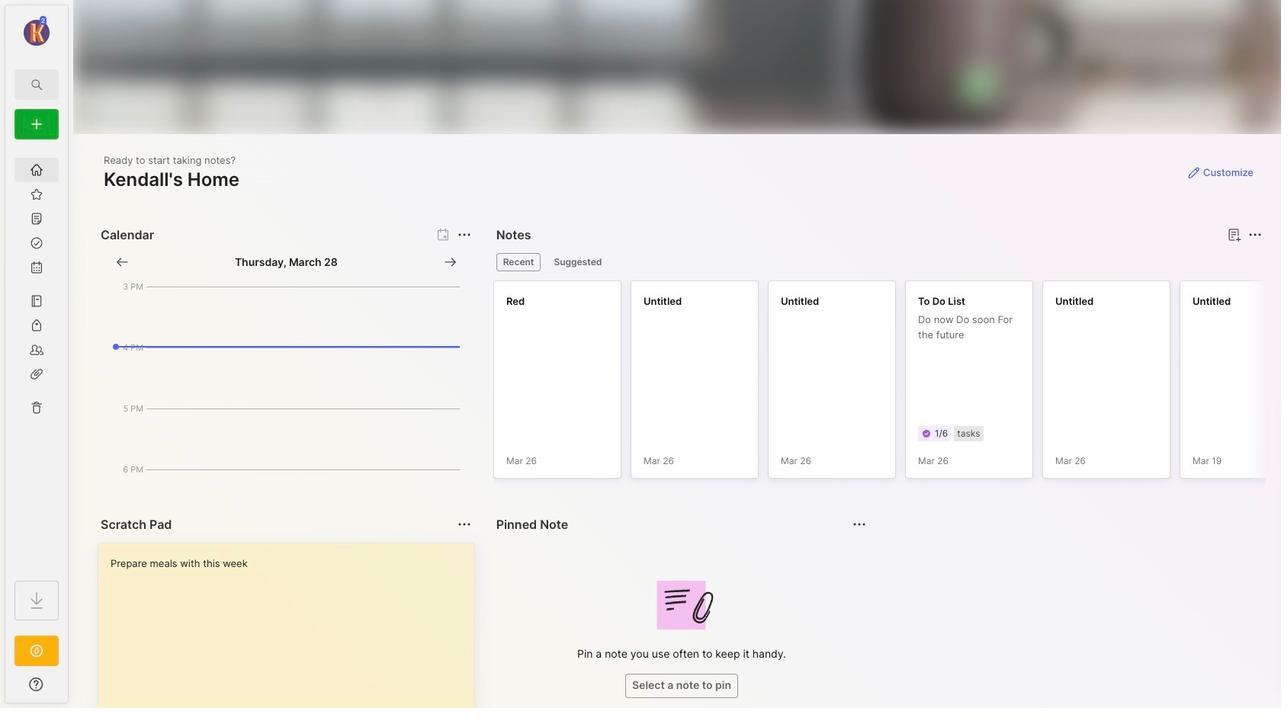 Task type: describe. For each thing, give the bounding box(es) containing it.
WHAT'S NEW field
[[5, 673, 68, 697]]

click to expand image
[[67, 680, 78, 699]]

home image
[[29, 162, 44, 178]]

edit search image
[[27, 75, 46, 94]]

1 tab from the left
[[496, 253, 541, 271]]

2 tab from the left
[[547, 253, 609, 271]]



Task type: locate. For each thing, give the bounding box(es) containing it.
2 more actions image from the top
[[455, 516, 473, 534]]

1 more actions image from the top
[[455, 226, 473, 244]]

Choose date to view field
[[235, 255, 338, 270]]

1 vertical spatial more actions image
[[455, 516, 473, 534]]

0 horizontal spatial tab
[[496, 253, 541, 271]]

more actions image
[[1246, 226, 1264, 244]]

tab list
[[496, 253, 1260, 271]]

Account field
[[5, 14, 68, 48]]

tree inside main 'element'
[[5, 149, 68, 567]]

row group
[[493, 281, 1281, 488]]

more actions image
[[455, 226, 473, 244], [455, 516, 473, 534]]

1 horizontal spatial tab
[[547, 253, 609, 271]]

More actions field
[[453, 224, 475, 246], [1245, 224, 1266, 246], [453, 514, 475, 535]]

upgrade image
[[27, 642, 46, 660]]

Start writing… text field
[[111, 544, 473, 708]]

tab
[[496, 253, 541, 271], [547, 253, 609, 271]]

main element
[[0, 0, 73, 708]]

tree
[[5, 149, 68, 567]]

0 vertical spatial more actions image
[[455, 226, 473, 244]]



Task type: vqa. For each thing, say whether or not it's contained in the screenshot.
A2
no



